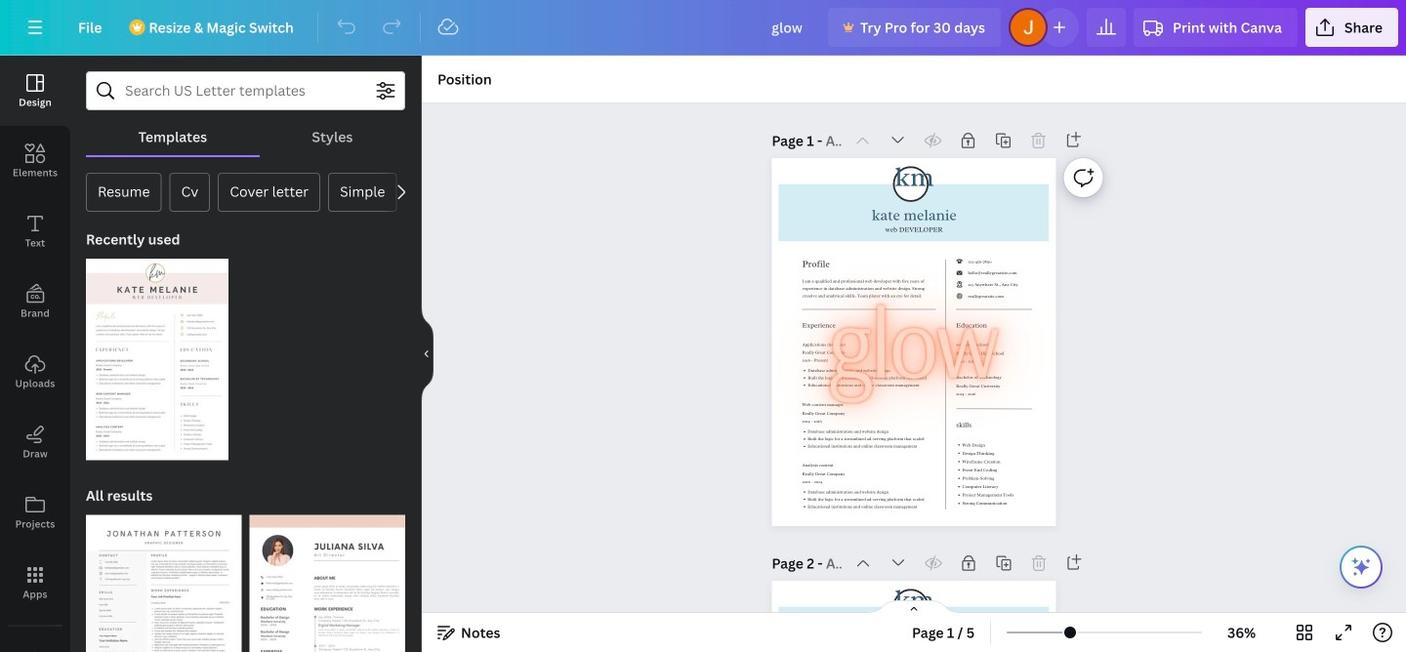 Task type: vqa. For each thing, say whether or not it's contained in the screenshot.
Minimalist Clean Signature CV Resume image
yes



Task type: locate. For each thing, give the bounding box(es) containing it.
Search US Letter templates search field
[[125, 72, 366, 109]]

Page title text field
[[826, 554, 842, 573]]

minimalist clean signature cv resume image
[[86, 259, 229, 460]]

minimalist modern professional cv resume group
[[250, 503, 405, 652]]

hide image
[[421, 307, 434, 401]]

canva assistant image
[[1350, 556, 1373, 579]]

Design title text field
[[756, 8, 820, 47]]



Task type: describe. For each thing, give the bounding box(es) containing it.
minimalist white and grey professional resume group
[[86, 503, 242, 652]]

Page title text field
[[826, 131, 841, 150]]

side panel tab list
[[0, 56, 70, 652]]

main menu bar
[[0, 0, 1406, 56]]

show pages image
[[867, 600, 961, 615]]

minimalist modern professional cv resume image
[[250, 515, 405, 652]]

minimalist clean signature cv resume group
[[86, 247, 229, 460]]



